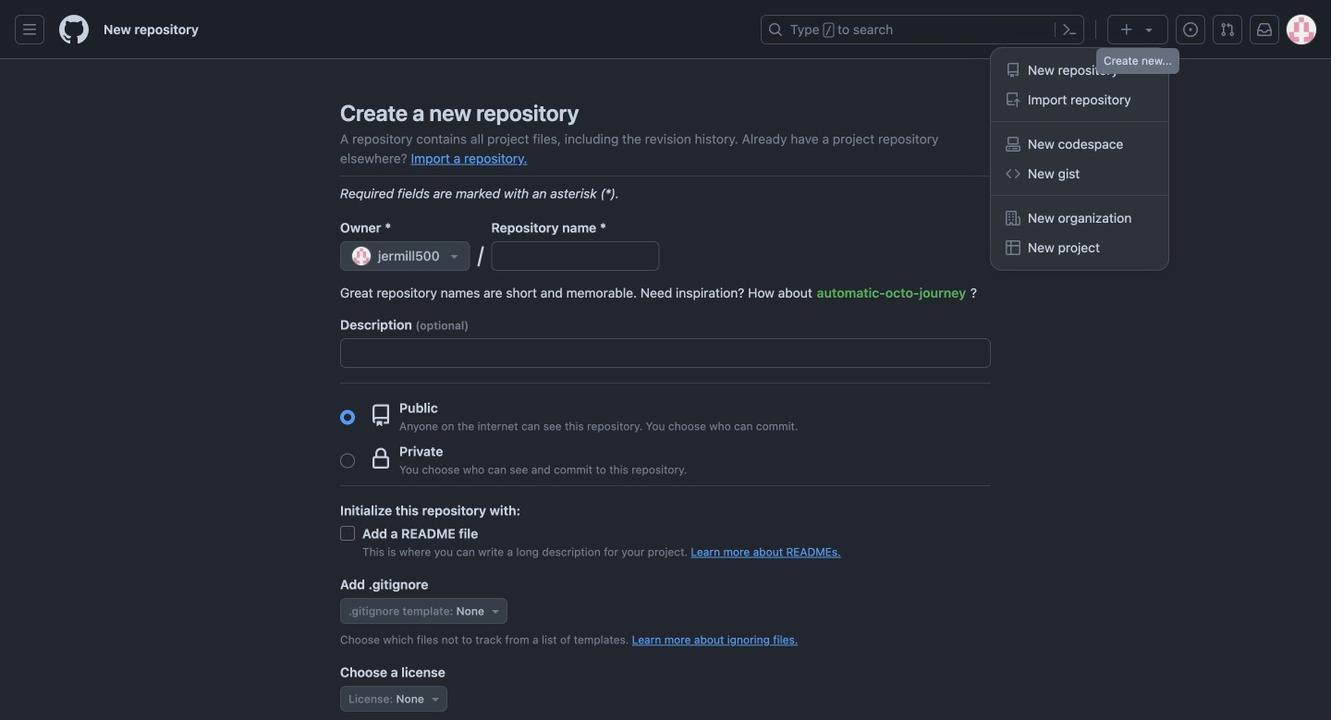 Task type: describe. For each thing, give the bounding box(es) containing it.
git pull request image
[[1220, 22, 1235, 37]]

Description text field
[[341, 339, 990, 367]]

homepage image
[[59, 15, 89, 44]]

lock image
[[370, 448, 392, 470]]

0 horizontal spatial triangle down image
[[488, 604, 503, 618]]

notifications image
[[1257, 22, 1272, 37]]



Task type: locate. For each thing, give the bounding box(es) containing it.
0 horizontal spatial triangle down image
[[428, 691, 443, 706]]

None text field
[[492, 242, 659, 270]]

None radio
[[340, 410, 355, 425]]

command palette image
[[1062, 22, 1077, 37]]

tooltip
[[1096, 48, 1179, 74]]

triangle down image
[[1142, 22, 1156, 37], [488, 604, 503, 618]]

None radio
[[340, 453, 355, 468]]

1 horizontal spatial triangle down image
[[447, 249, 462, 263]]

1 vertical spatial triangle down image
[[428, 691, 443, 706]]

1 horizontal spatial triangle down image
[[1142, 22, 1156, 37]]

0 vertical spatial triangle down image
[[1142, 22, 1156, 37]]

1 vertical spatial triangle down image
[[488, 604, 503, 618]]

menu
[[991, 48, 1168, 270]]

plus image
[[1119, 22, 1134, 37]]

issue opened image
[[1183, 22, 1198, 37]]

None checkbox
[[340, 526, 355, 541]]

triangle down image
[[447, 249, 462, 263], [428, 691, 443, 706]]

repo image
[[370, 404, 392, 426]]

0 vertical spatial triangle down image
[[447, 249, 462, 263]]



Task type: vqa. For each thing, say whether or not it's contained in the screenshot.
triangle down image
yes



